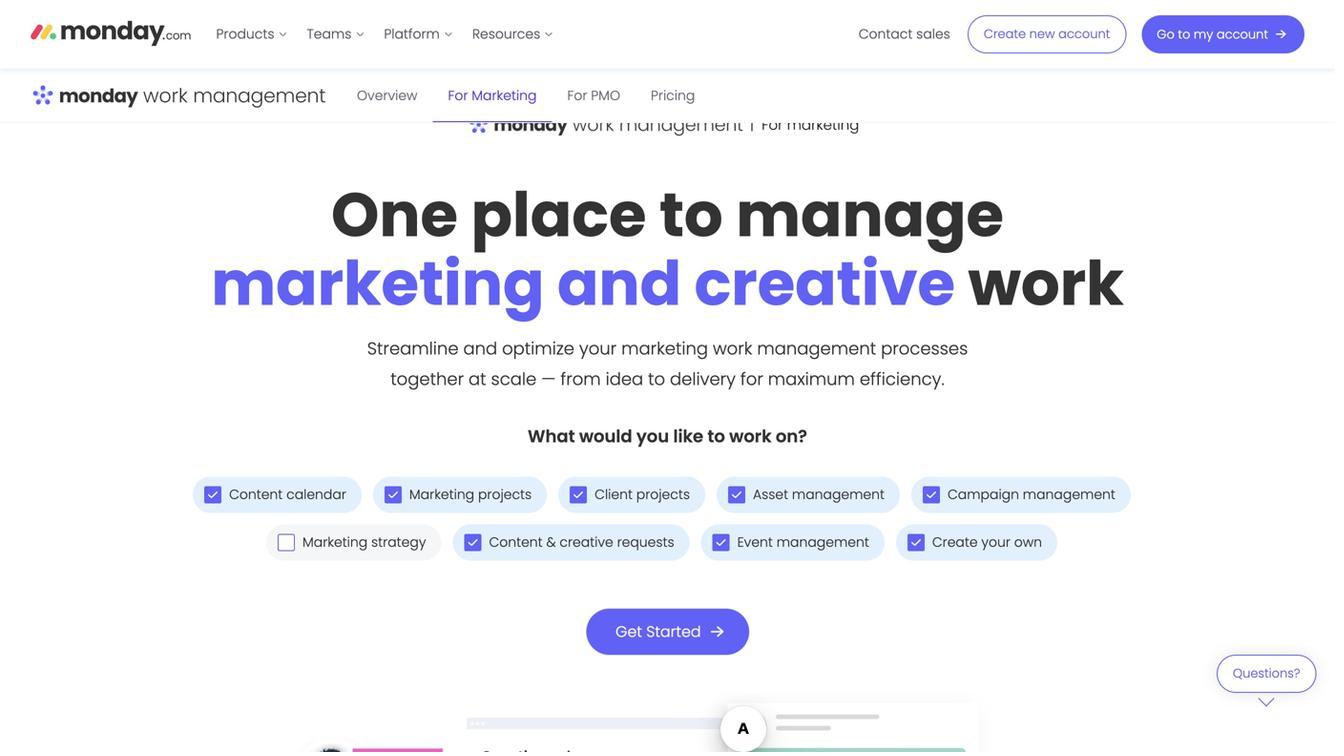 Task type: describe. For each thing, give the bounding box(es) containing it.
to right like
[[708, 424, 725, 448]]

and for creative
[[557, 241, 681, 326]]

platform
[[384, 25, 440, 43]]

create new account
[[984, 25, 1110, 42]]

streamline
[[367, 336, 459, 361]]

projects for marketing projects
[[478, 485, 532, 504]]

main element
[[207, 0, 1305, 69]]

go to my account
[[1157, 26, 1268, 43]]

optimize
[[502, 336, 575, 361]]

resources
[[472, 25, 540, 43]]

get started
[[615, 621, 701, 642]]

—
[[541, 367, 556, 391]]

at
[[469, 367, 486, 391]]

for marketing link
[[433, 70, 552, 122]]

marketing projects
[[409, 485, 532, 504]]

questions? button
[[1217, 655, 1317, 707]]

for marketing
[[448, 86, 537, 105]]

started
[[646, 621, 701, 642]]

strategy
[[371, 533, 426, 551]]

for pmo
[[567, 86, 620, 105]]

for pmo link
[[552, 70, 636, 122]]

to inside streamline and optimize your marketing work management processes together at scale — from idea to delivery for maximum efficiency.
[[648, 367, 665, 391]]

work for streamline and optimize your marketing work management processes together at scale — from idea to delivery for maximum efficiency.
[[713, 336, 752, 361]]

management inside streamline and optimize your marketing work management processes together at scale — from idea to delivery for maximum efficiency.
[[757, 336, 876, 361]]

marketing inside streamline and optimize your marketing work management processes together at scale — from idea to delivery for maximum efficiency.
[[621, 336, 708, 361]]

idea
[[606, 367, 643, 391]]

marketing for strategy
[[303, 533, 368, 551]]

event management button
[[701, 524, 885, 561]]

one place to manage
[[331, 172, 1004, 258]]

products
[[216, 25, 274, 43]]

asset management
[[753, 485, 885, 504]]

marketing strategy button
[[266, 524, 441, 561]]

create your own
[[932, 533, 1042, 551]]

what would you like to work on?
[[528, 424, 807, 448]]

creative for and
[[694, 241, 955, 326]]

streamline and optimize your marketing work management processes together at scale — from idea to delivery for maximum efficiency.
[[367, 336, 968, 391]]

campaign management
[[948, 485, 1116, 504]]

client
[[595, 485, 633, 504]]

list containing products
[[207, 0, 563, 69]]

create for create new account
[[984, 25, 1026, 42]]

get started button
[[586, 608, 749, 655]]

questions?
[[1233, 665, 1300, 682]]

content for content & creative requests
[[489, 533, 543, 551]]

for for for marketing
[[448, 86, 468, 105]]

content & creative requests
[[489, 533, 674, 551]]

one
[[331, 172, 458, 258]]

overview
[[357, 86, 418, 105]]

manage
[[736, 172, 1004, 258]]

together
[[391, 367, 464, 391]]

marketing strategy
[[303, 533, 426, 551]]

your inside streamline and optimize your marketing work management processes together at scale — from idea to delivery for maximum efficiency.
[[579, 336, 617, 361]]

pricing link
[[636, 70, 710, 122]]

event management
[[737, 533, 869, 551]]

new
[[1030, 25, 1055, 42]]

content & creative requests button
[[453, 524, 690, 561]]

contact sales button
[[849, 19, 960, 50]]

scale
[[491, 367, 537, 391]]

monday.com logo image
[[31, 12, 191, 53]]

go
[[1157, 26, 1175, 43]]

efficiency.
[[860, 367, 945, 391]]

place
[[471, 172, 647, 258]]



Task type: vqa. For each thing, say whether or not it's contained in the screenshot.
rightmost the "free"
no



Task type: locate. For each thing, give the bounding box(es) containing it.
to right go
[[1178, 26, 1190, 43]]

event
[[737, 533, 773, 551]]

to down 'wm logo'
[[659, 172, 723, 258]]

get
[[615, 621, 642, 642]]

1 horizontal spatial creative
[[694, 241, 955, 326]]

account right my
[[1217, 26, 1268, 43]]

marketing
[[211, 241, 544, 326], [621, 336, 708, 361]]

0 horizontal spatial account
[[1059, 25, 1110, 42]]

campaign management button
[[911, 477, 1131, 513]]

contact sales
[[859, 25, 950, 43]]

0 vertical spatial your
[[579, 336, 617, 361]]

management
[[757, 336, 876, 361], [792, 485, 885, 504], [1023, 485, 1116, 504], [777, 533, 869, 551]]

projects right client
[[636, 485, 690, 504]]

teams link
[[297, 19, 374, 50]]

for
[[448, 86, 468, 105], [567, 86, 587, 105]]

for right overview
[[448, 86, 468, 105]]

create left new
[[984, 25, 1026, 42]]

1 vertical spatial marketing
[[409, 485, 474, 504]]

you
[[637, 424, 669, 448]]

delivery
[[670, 367, 736, 391]]

0 vertical spatial marketing
[[472, 86, 537, 105]]

projects for client projects
[[636, 485, 690, 504]]

management up "event management"
[[792, 485, 885, 504]]

management for campaign management
[[1023, 485, 1116, 504]]

account
[[1059, 25, 1110, 42], [1217, 26, 1268, 43]]

campaign
[[948, 485, 1019, 504]]

1 vertical spatial work
[[713, 336, 752, 361]]

1 horizontal spatial create
[[984, 25, 1026, 42]]

client projects
[[595, 485, 690, 504]]

and up at
[[463, 336, 497, 361]]

1 vertical spatial your
[[981, 533, 1011, 551]]

marketing up strategy
[[409, 485, 474, 504]]

sales
[[916, 25, 950, 43]]

create your own button
[[896, 524, 1058, 561]]

management up 'own'
[[1023, 485, 1116, 504]]

marketing
[[472, 86, 537, 105], [409, 485, 474, 504], [303, 533, 368, 551]]

for left pmo
[[567, 86, 587, 105]]

overview link
[[342, 70, 433, 122]]

like
[[673, 424, 703, 448]]

1 vertical spatial content
[[489, 533, 543, 551]]

2 for from the left
[[567, 86, 587, 105]]

resources link
[[463, 19, 563, 50]]

client projects button
[[558, 477, 705, 513]]

content left & at the bottom of the page
[[489, 533, 543, 551]]

1 vertical spatial creative
[[560, 533, 613, 551]]

projects inside button
[[636, 485, 690, 504]]

to right idea
[[648, 367, 665, 391]]

1 for from the left
[[448, 86, 468, 105]]

create down campaign
[[932, 533, 978, 551]]

marketing down resources
[[472, 86, 537, 105]]

would
[[579, 424, 632, 448]]

0 vertical spatial marketing
[[211, 241, 544, 326]]

0 vertical spatial creative
[[694, 241, 955, 326]]

marketing up streamline
[[211, 241, 544, 326]]

teams
[[307, 25, 352, 43]]

marketing projects button
[[373, 477, 547, 513]]

own
[[1014, 533, 1042, 551]]

work inside streamline and optimize your marketing work management processes together at scale — from idea to delivery for maximum efficiency.
[[713, 336, 752, 361]]

marketing and creative work
[[211, 241, 1124, 326]]

1 horizontal spatial and
[[557, 241, 681, 326]]

asset
[[753, 485, 788, 504]]

and inside streamline and optimize your marketing work management processes together at scale — from idea to delivery for maximum efficiency.
[[463, 336, 497, 361]]

content inside button
[[489, 533, 543, 551]]

0 vertical spatial and
[[557, 241, 681, 326]]

0 horizontal spatial for
[[448, 86, 468, 105]]

calendar
[[286, 485, 346, 504]]

content calendar
[[229, 485, 346, 504]]

for for for pmo
[[567, 86, 587, 105]]

1 vertical spatial marketing
[[621, 336, 708, 361]]

your
[[579, 336, 617, 361], [981, 533, 1011, 551]]

maximum
[[768, 367, 855, 391]]

to
[[1178, 26, 1190, 43], [659, 172, 723, 258], [648, 367, 665, 391], [708, 424, 725, 448]]

1 horizontal spatial content
[[489, 533, 543, 551]]

0 horizontal spatial create
[[932, 533, 978, 551]]

management inside event management button
[[777, 533, 869, 551]]

requests
[[617, 533, 674, 551]]

content
[[229, 485, 283, 504], [489, 533, 543, 551]]

management for asset management
[[792, 485, 885, 504]]

content left calendar
[[229, 485, 283, 504]]

processes
[[881, 336, 968, 361]]

marketing inside marketing strategy button
[[303, 533, 368, 551]]

content calendar button
[[193, 477, 362, 513]]

create
[[984, 25, 1026, 42], [932, 533, 978, 551]]

pricing
[[651, 86, 695, 105]]

work
[[968, 241, 1124, 326], [713, 336, 752, 361], [729, 424, 772, 448]]

work for what would you like to work on?
[[729, 424, 772, 448]]

1 horizontal spatial projects
[[636, 485, 690, 504]]

from
[[561, 367, 601, 391]]

to inside "button"
[[1178, 26, 1190, 43]]

platform link
[[374, 19, 463, 50]]

asset management button
[[717, 477, 900, 513]]

&
[[546, 533, 556, 551]]

wm logo image
[[467, 100, 868, 150]]

your left 'own'
[[981, 533, 1011, 551]]

projects inside button
[[478, 485, 532, 504]]

and
[[557, 241, 681, 326], [463, 336, 497, 361]]

management inside asset management button
[[792, 485, 885, 504]]

content for content calendar
[[229, 485, 283, 504]]

your up from
[[579, 336, 617, 361]]

0 vertical spatial content
[[229, 485, 283, 504]]

marketing up 'delivery'
[[621, 336, 708, 361]]

marketing down calendar
[[303, 533, 368, 551]]

for
[[741, 367, 763, 391]]

what
[[528, 424, 575, 448]]

marketing for projects
[[409, 485, 474, 504]]

0 horizontal spatial creative
[[560, 533, 613, 551]]

projects
[[478, 485, 532, 504], [636, 485, 690, 504]]

0 vertical spatial work
[[968, 241, 1124, 326]]

content inside button
[[229, 485, 283, 504]]

management up 'maximum'
[[757, 336, 876, 361]]

marketing inside 'for marketing' link
[[472, 86, 537, 105]]

contact
[[859, 25, 913, 43]]

and up streamline and optimize your marketing work management processes together at scale — from idea to delivery for maximum efficiency.
[[557, 241, 681, 326]]

account inside button
[[1059, 25, 1110, 42]]

management inside campaign management button
[[1023, 485, 1116, 504]]

creative for &
[[560, 533, 613, 551]]

account right new
[[1059, 25, 1110, 42]]

2 vertical spatial marketing
[[303, 533, 368, 551]]

on?
[[776, 424, 807, 448]]

projects down what
[[478, 485, 532, 504]]

0 horizontal spatial marketing
[[211, 241, 544, 326]]

1 projects from the left
[[478, 485, 532, 504]]

and for optimize
[[463, 336, 497, 361]]

create inside main 'element'
[[984, 25, 1026, 42]]

2 vertical spatial work
[[729, 424, 772, 448]]

0 horizontal spatial content
[[229, 485, 283, 504]]

monday.com work management image
[[31, 70, 326, 123]]

1 horizontal spatial your
[[981, 533, 1011, 551]]

creative
[[694, 241, 955, 326], [560, 533, 613, 551]]

account inside "button"
[[1217, 26, 1268, 43]]

create for create your own
[[932, 533, 978, 551]]

list
[[207, 0, 563, 69]]

1 vertical spatial create
[[932, 533, 978, 551]]

marketing inside marketing projects button
[[409, 485, 474, 504]]

1 horizontal spatial marketing
[[621, 336, 708, 361]]

0 vertical spatial create
[[984, 25, 1026, 42]]

pmo
[[591, 86, 620, 105]]

1 horizontal spatial account
[[1217, 26, 1268, 43]]

go to my account button
[[1142, 15, 1305, 53]]

0 horizontal spatial and
[[463, 336, 497, 361]]

2 projects from the left
[[636, 485, 690, 504]]

create new account button
[[968, 15, 1126, 53]]

management for event management
[[777, 533, 869, 551]]

products link
[[207, 19, 297, 50]]

my
[[1194, 26, 1213, 43]]

your inside button
[[981, 533, 1011, 551]]

management down asset management
[[777, 533, 869, 551]]

0 horizontal spatial your
[[579, 336, 617, 361]]

0 horizontal spatial projects
[[478, 485, 532, 504]]

creative inside button
[[560, 533, 613, 551]]

1 vertical spatial and
[[463, 336, 497, 361]]

1 horizontal spatial for
[[567, 86, 587, 105]]



